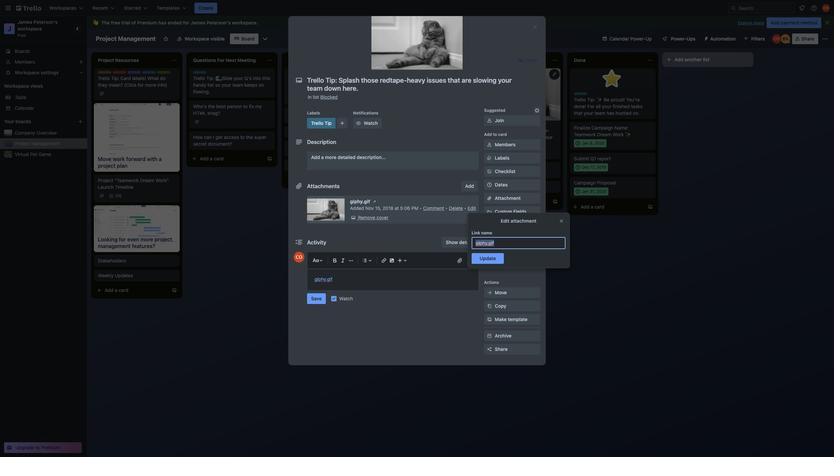 Task type: locate. For each thing, give the bounding box(es) containing it.
automation up add another list button at the right of the page
[[710, 36, 736, 42]]

so inside trello tip trello tip: this is where assigned tasks live so that your team can see who's working on what and when it's due.
[[310, 82, 315, 88]]

1 horizontal spatial ups
[[521, 236, 529, 241]]

0 horizontal spatial premium
[[41, 445, 60, 451]]

0 horizontal spatial workspace
[[4, 83, 29, 89]]

cover link
[[515, 55, 542, 66]]

2020 inside option
[[596, 189, 606, 194]]

0 vertical spatial workspace
[[232, 20, 256, 25]]

1 vertical spatial team
[[303, 110, 313, 115]]

0 vertical spatial team
[[142, 71, 152, 76]]

add a card for add a card button over custom fields
[[485, 199, 509, 204]]

make template
[[495, 317, 528, 323]]

0 vertical spatial on
[[259, 82, 264, 88]]

1 vertical spatial ups
[[498, 226, 506, 231]]

tip inside trello tip trello tip: splash those redtape- heavy issues that are slowing your team down here.
[[491, 123, 497, 128]]

the left super
[[246, 134, 253, 140]]

1 vertical spatial ✨
[[625, 132, 631, 137]]

sm image for labels
[[486, 155, 493, 162]]

a
[[400, 147, 403, 152], [321, 155, 324, 160], [210, 156, 213, 162], [305, 177, 308, 183], [496, 199, 498, 204], [591, 204, 593, 210], [115, 288, 117, 293]]

site
[[304, 114, 312, 120]]

weekly
[[98, 273, 114, 278]]

make template link
[[484, 314, 540, 325]]

nov
[[365, 206, 374, 211]]

1 vertical spatial management
[[31, 141, 60, 147]]

are
[[406, 82, 413, 88], [517, 134, 524, 140]]

add down "jan 31, 2020" option
[[581, 204, 590, 210]]

italic ⌘i image
[[339, 257, 347, 265]]

upgrade to premium
[[15, 445, 60, 451]]

sm image inside checklist link
[[486, 168, 493, 175]]

1 horizontal spatial color: orange, title: "one more step" element
[[479, 165, 492, 168]]

boards link
[[0, 46, 87, 57]]

project up virtual
[[15, 141, 30, 147]]

sm image inside automation button
[[701, 34, 710, 43]]

2 vertical spatial edit
[[501, 218, 509, 224]]

tasks inside trello tip trello tip: this is where assigned tasks live so that your team can see who's working on what and when it's due.
[[288, 82, 300, 88]]

on inside trello tip trello tip: this is where assigned tasks live so that your team can see who's working on what and when it's due.
[[321, 89, 326, 95]]

2 vertical spatial design
[[384, 118, 397, 123]]

more down curate customer list 'link'
[[325, 155, 336, 160]]

power-ups down custom
[[484, 226, 506, 231]]

0 horizontal spatial labels
[[307, 111, 320, 116]]

sm image inside the make template link
[[486, 316, 493, 323]]

a down "jan 31, 2020" option
[[591, 204, 593, 210]]

team for where
[[337, 82, 347, 88]]

2 sketch from the top
[[288, 163, 303, 168]]

add a card down media
[[390, 147, 414, 152]]

2018
[[383, 206, 393, 211]]

add a card down document?
[[200, 156, 224, 162]]

flowing.
[[193, 89, 210, 95]]

1 horizontal spatial create from template… image
[[552, 199, 558, 204]]

priority design team
[[113, 71, 152, 76]]

awaiting
[[384, 89, 401, 95]]

workspace visible button
[[172, 34, 229, 44]]

2 horizontal spatial color: purple, title: "design team" element
[[384, 118, 408, 123]]

mean?
[[109, 82, 123, 88]]

1 horizontal spatial for
[[183, 20, 189, 25]]

image image
[[388, 257, 396, 265]]

1 horizontal spatial has
[[607, 110, 614, 116]]

0 horizontal spatial color: purple, title: "design team" element
[[127, 71, 152, 76]]

1 vertical spatial on
[[321, 89, 326, 95]]

tip: inside trello tip trello tip: 🌊slide your q's into this handy list so your team keeps on flowing.
[[206, 75, 214, 81]]

for
[[183, 20, 189, 25], [138, 82, 144, 88]]

1 vertical spatial jan
[[582, 189, 589, 194]]

members down boards
[[15, 59, 35, 65]]

workspace up free
[[17, 26, 42, 32]]

color: sky, title: "trello tip" element
[[142, 71, 160, 76], [193, 71, 211, 76], [288, 71, 306, 76], [574, 93, 592, 98], [307, 118, 336, 129], [479, 123, 497, 128]]

add a card button down document?
[[189, 154, 264, 164]]

those inside trello tip trello tip: splash those redtape- heavy issues that are slowing your team down here.
[[517, 128, 529, 133]]

more inside the trello tip: card labels! what do they mean? (click for more info)
[[145, 82, 156, 88]]

sm image left join
[[486, 117, 493, 124]]

team left keeps
[[232, 82, 243, 88]]

project up launch
[[98, 178, 113, 183]]

None submit
[[472, 253, 504, 264]]

color: purple, title: "design team" element
[[127, 71, 152, 76], [288, 110, 313, 115], [384, 118, 408, 123]]

power-ups
[[671, 36, 695, 42], [484, 226, 506, 231]]

tasks up who's
[[288, 82, 300, 88]]

1 horizontal spatial design
[[288, 110, 302, 115]]

watch down notifications at left
[[364, 120, 378, 126]]

that down done!
[[574, 110, 582, 116]]

Search field
[[736, 3, 795, 13]]

tip: for for
[[587, 97, 595, 103]]

a down document?
[[210, 156, 213, 162]]

tasks
[[288, 82, 300, 88], [384, 82, 395, 88], [631, 104, 643, 109]]

sm image up redtape- in the top of the page
[[534, 107, 540, 114]]

can inside trello tip trello tip: this is where assigned tasks live so that your team can see who's working on what and when it's due.
[[349, 82, 356, 88]]

0 horizontal spatial has
[[158, 20, 166, 25]]

sm image for watch
[[355, 120, 362, 127]]

tip: for live
[[301, 75, 310, 81]]

1 vertical spatial power-ups
[[484, 226, 506, 231]]

peterson's up the "boards" link
[[33, 19, 58, 25]]

add a card up custom
[[485, 199, 509, 204]]

workspace inside james peterson's workspace free
[[17, 26, 42, 32]]

project management down 'company overview'
[[15, 141, 60, 147]]

project management link
[[15, 140, 83, 147]]

to right access
[[240, 134, 245, 140]]

tip for trello tip halp
[[154, 71, 160, 76]]

that up here.
[[508, 134, 516, 140]]

dream left the work
[[597, 132, 611, 137]]

finalize
[[574, 125, 590, 131]]

tip: inside trello tip trello tip: splash those redtape- heavy issues that are slowing your team down here.
[[492, 128, 500, 133]]

card down updates
[[119, 288, 128, 293]]

0 horizontal spatial on
[[259, 82, 264, 88]]

color: lime, title: "halp" element
[[157, 71, 170, 76]]

1 vertical spatial project management
[[15, 141, 60, 147]]

when
[[348, 89, 360, 95]]

0 horizontal spatial tasks
[[288, 82, 300, 88]]

team
[[232, 82, 243, 88], [337, 82, 347, 88], [595, 110, 605, 116], [479, 141, 490, 147]]

0 notifications image
[[798, 4, 806, 12]]

campaign up "jan 31, 2020" option
[[574, 180, 596, 186]]

sm image up 15,
[[371, 198, 378, 205]]

dream inside project "teamwork dream work" launch timeline
[[140, 178, 154, 183]]

share
[[801, 36, 814, 42], [495, 347, 508, 352]]

team down "all"
[[595, 110, 605, 116]]

tip: up live
[[301, 75, 310, 81]]

color: orange, title: "one more step" element for freelancer
[[479, 165, 492, 168]]

1 horizontal spatial christina overa (christinaovera) image
[[822, 4, 830, 12]]

members for the leftmost members link
[[15, 59, 35, 65]]

0 horizontal spatial design
[[127, 71, 141, 76]]

giphy.gif down text styles image
[[314, 277, 333, 282]]

members link down boards
[[0, 57, 87, 67]]

1 horizontal spatial team
[[303, 110, 313, 115]]

description…
[[357, 155, 386, 160]]

your
[[4, 119, 14, 124]]

1 horizontal spatial project management
[[96, 35, 156, 42]]

1 jan from the top
[[582, 141, 589, 146]]

can left i
[[204, 134, 212, 140]]

sm image for join
[[486, 117, 493, 124]]

card down document?
[[214, 156, 224, 162]]

card
[[120, 75, 131, 81]]

0 vertical spatial automation
[[710, 36, 736, 42]]

0 horizontal spatial dream
[[140, 178, 154, 183]]

add a card
[[390, 147, 414, 152], [200, 156, 224, 162], [295, 177, 319, 183], [485, 199, 509, 204], [581, 204, 604, 210], [105, 288, 128, 293]]

0 horizontal spatial can
[[204, 134, 212, 140]]

your boards
[[4, 119, 31, 124]]

0 horizontal spatial create from template… image
[[172, 288, 177, 293]]

2 jan from the top
[[582, 189, 589, 194]]

sm image inside labels link
[[486, 155, 493, 162]]

1 horizontal spatial those
[[517, 128, 529, 133]]

card for add a card button below weekly updates link
[[119, 288, 128, 293]]

tip for trello tip trello tip: 🌊slide your q's into this handy list so your team keeps on flowing.
[[205, 71, 211, 76]]

tip inside trello tip trello tip: 🌊slide your q's into this handy list so your team keeps on flowing.
[[205, 71, 211, 76]]

christina overa (christinaovera) image
[[822, 4, 830, 12], [772, 34, 781, 44]]

0 horizontal spatial giphy.gif
[[314, 277, 333, 282]]

blocked link
[[320, 94, 338, 100]]

1 vertical spatial create from template… image
[[648, 204, 653, 210]]

tip: up the for on the top right of the page
[[587, 97, 595, 103]]

1 vertical spatial edit
[[468, 206, 476, 211]]

trello tip trello tip: 🌊slide your q's into this handy list so your team keeps on flowing.
[[193, 71, 270, 95]]

design for social media assets
[[384, 118, 397, 123]]

calendar power-up link
[[598, 34, 656, 44]]

those inside trello tip: 💬for those in-between tasks that are almost done but also awaiting one last step.
[[420, 75, 433, 81]]

that inside trello tip trello tip: this is where assigned tasks live so that your team can see who's working on what and when it's due.
[[316, 82, 324, 88]]

1 horizontal spatial can
[[349, 82, 356, 88]]

that down is
[[316, 82, 324, 88]]

1 horizontal spatial tasks
[[384, 82, 395, 88]]

upgrade
[[15, 445, 34, 451]]

0 vertical spatial more
[[145, 82, 156, 88]]

custom
[[495, 209, 512, 215]]

0 horizontal spatial workspace
[[17, 26, 42, 32]]

can inside how can i get access to the super secret document?
[[204, 134, 212, 140]]

0 vertical spatial has
[[158, 20, 166, 25]]

0 horizontal spatial management
[[31, 141, 60, 147]]

edit right delete link
[[468, 206, 476, 211]]

2 horizontal spatial the
[[304, 163, 311, 168]]

workspace left visible
[[185, 36, 209, 42]]

to left 'fix'
[[243, 104, 248, 109]]

2 horizontal spatial tasks
[[631, 104, 643, 109]]

add right name
[[495, 236, 504, 241]]

payment
[[781, 20, 799, 25]]

a for add a card button over custom fields
[[496, 199, 498, 204]]

card for add a card button underneath jan 31, 2020
[[595, 204, 604, 210]]

card up attachments
[[309, 177, 319, 183]]

ups down attachment
[[521, 236, 529, 241]]

color: orange, title: "one more step" element for curate
[[288, 143, 302, 146]]

create from template… image for who's the best person to fix my html snag?
[[267, 156, 272, 162]]

team inside design team social media assets
[[398, 118, 408, 123]]

peterson's inside james peterson's workspace free
[[33, 19, 58, 25]]

card down jan 31, 2020
[[595, 204, 604, 210]]

my
[[255, 104, 262, 109]]

0 vertical spatial workspace
[[185, 36, 209, 42]]

1 vertical spatial project
[[15, 141, 30, 147]]

get
[[216, 134, 223, 140]]

2020 right 9,
[[595, 141, 604, 146]]

1 vertical spatial has
[[607, 110, 614, 116]]

create from template… image for add a card button under assets
[[457, 147, 463, 152]]

0 vertical spatial watch
[[364, 120, 378, 126]]

team right social
[[398, 118, 408, 123]]

campaign inside finalize campaign name: teamwork dream work ✨
[[591, 125, 613, 131]]

automation
[[710, 36, 736, 42], [484, 253, 507, 258]]

sm image for move
[[486, 290, 493, 296]]

1 horizontal spatial create from template… image
[[267, 156, 272, 162]]

you're
[[626, 97, 640, 103]]

share down method
[[801, 36, 814, 42]]

sm image inside copy "link"
[[486, 303, 493, 310]]

1 vertical spatial those
[[517, 128, 529, 133]]

sm image inside join link
[[486, 117, 493, 124]]

add inside add payment method button
[[771, 20, 779, 25]]

for down labels!
[[138, 82, 144, 88]]

design
[[127, 71, 141, 76], [288, 110, 302, 115], [384, 118, 397, 123]]

1 horizontal spatial so
[[310, 82, 315, 88]]

0 horizontal spatial for
[[138, 82, 144, 88]]

1 vertical spatial dream
[[140, 178, 154, 183]]

share button down method
[[792, 34, 818, 44]]

list right another
[[703, 57, 710, 62]]

color: sky, title: "trello tip" element for trello tip: splash those redtape- heavy issues that are slowing your team down here.
[[479, 123, 497, 128]]

ups inside add power-ups link
[[521, 236, 529, 241]]

save
[[311, 296, 322, 302]]

sm image
[[701, 34, 710, 43], [517, 57, 524, 64], [486, 303, 493, 310], [486, 316, 493, 323], [486, 333, 493, 340]]

trello
[[142, 71, 153, 76], [193, 71, 204, 76], [288, 71, 299, 76], [98, 75, 110, 81], [193, 75, 205, 81], [288, 75, 300, 81], [384, 75, 395, 81], [574, 93, 585, 98], [574, 97, 586, 103], [311, 120, 323, 126], [479, 123, 490, 128], [479, 128, 491, 133]]

tip: inside "trello tip trello tip: ✨ be proud! you're done! for all your finished tasks that your team has hustled on."
[[587, 97, 595, 103]]

in
[[308, 94, 312, 100]]

are inside trello tip trello tip: splash those redtape- heavy issues that are slowing your team down here.
[[517, 134, 524, 140]]

0 vertical spatial ✨
[[596, 97, 603, 103]]

description
[[307, 139, 336, 145]]

1 horizontal spatial workspace
[[232, 20, 256, 25]]

your down 🌊slide
[[222, 82, 231, 88]]

those up slowing on the right top of page
[[517, 128, 529, 133]]

sm image inside watch button
[[355, 120, 362, 127]]

tip for trello tip
[[325, 120, 332, 126]]

0 horizontal spatial edit
[[288, 129, 297, 135]]

giphy.gif
[[350, 199, 370, 204], [314, 277, 333, 282]]

0 horizontal spatial project management
[[15, 141, 60, 147]]

halp
[[157, 71, 166, 76]]

0 vertical spatial members link
[[0, 57, 87, 67]]

create from template… image
[[457, 147, 463, 152], [552, 199, 558, 204]]

1 vertical spatial can
[[204, 134, 212, 140]]

0 vertical spatial members
[[15, 59, 35, 65]]

Jan 31, 2020 checkbox
[[574, 188, 608, 196]]

workspace for workspace views
[[4, 83, 29, 89]]

0 vertical spatial sketch
[[288, 114, 303, 120]]

2 so from the left
[[310, 82, 315, 88]]

dream left work"
[[140, 178, 154, 183]]

explore plans button
[[738, 19, 764, 27]]

for right ended
[[183, 20, 189, 25]]

0 vertical spatial project management
[[96, 35, 156, 42]]

0 vertical spatial are
[[406, 82, 413, 88]]

2 horizontal spatial team
[[398, 118, 408, 123]]

sm image
[[534, 107, 540, 114], [486, 117, 493, 124], [355, 120, 362, 127], [486, 141, 493, 148], [486, 155, 493, 162], [486, 168, 493, 175], [371, 198, 378, 205], [350, 215, 357, 221], [486, 290, 493, 296]]

0 horizontal spatial so
[[215, 82, 220, 88]]

1 horizontal spatial edit
[[468, 206, 476, 211]]

0 horizontal spatial members
[[15, 59, 35, 65]]

has left ended
[[158, 20, 166, 25]]

0 vertical spatial project
[[96, 35, 117, 42]]

calendar for calendar
[[15, 105, 34, 111]]

in list blocked
[[308, 94, 338, 100]]

heavy
[[479, 134, 492, 140]]

sketch site banner link
[[288, 114, 366, 121]]

1 vertical spatial are
[[517, 134, 524, 140]]

a down media
[[400, 147, 403, 152]]

design inside design team sketch site banner
[[288, 110, 302, 115]]

1 horizontal spatial labels
[[495, 155, 509, 161]]

james inside james peterson's workspace free
[[17, 19, 32, 25]]

team inside trello tip trello tip: splash those redtape- heavy issues that are slowing your team down here.
[[479, 141, 490, 147]]

a for add a card button below weekly updates link
[[115, 288, 117, 293]]

1 sketch from the top
[[288, 114, 303, 120]]

add down customer
[[311, 155, 320, 160]]

christina overa (christinaovera) image right the filters
[[772, 34, 781, 44]]

add a card button down assets
[[379, 144, 455, 155]]

open information menu image
[[811, 5, 817, 11]]

so
[[215, 82, 220, 88], [310, 82, 315, 88]]

1 horizontal spatial dream
[[597, 132, 611, 137]]

1 vertical spatial sketch
[[288, 163, 303, 168]]

0 horizontal spatial power-ups
[[484, 226, 506, 231]]

management down of
[[118, 35, 156, 42]]

9,
[[590, 141, 593, 146]]

font
[[350, 163, 360, 168]]

has inside "trello tip trello tip: ✨ be proud! you're done! for all your finished tasks that your team has hustled on."
[[607, 110, 614, 116]]

0 vertical spatial ups
[[687, 36, 695, 42]]

updates
[[115, 273, 133, 278]]

/
[[118, 193, 119, 198]]

list inside trello tip trello tip: 🌊slide your q's into this handy list so your team keeps on flowing.
[[208, 82, 214, 88]]

2020 for proposal
[[596, 189, 606, 194]]

add a card up attachments
[[295, 177, 319, 183]]

2 horizontal spatial edit
[[501, 218, 509, 224]]

0 horizontal spatial create from template… image
[[457, 147, 463, 152]]

sm image inside cover link
[[517, 57, 524, 64]]

1 horizontal spatial watch
[[364, 120, 378, 126]]

trello tip: this is where assigned tasks live so that your team can see who's working on what and when it's due. link
[[288, 75, 366, 102]]

team left banner
[[303, 110, 313, 115]]

0 vertical spatial create from template… image
[[457, 147, 463, 152]]

power-ups inside power-ups button
[[671, 36, 695, 42]]

workspace inside button
[[185, 36, 209, 42]]

christina overa (christinaovera) image right open information menu image
[[822, 4, 830, 12]]

tip: inside the trello tip: card labels! what do they mean? (click for more info)
[[111, 75, 119, 81]]

list inside 'link'
[[326, 148, 332, 154]]

add down the weekly
[[105, 288, 113, 293]]

another
[[685, 57, 702, 62]]

edit for edit
[[468, 206, 476, 211]]

that up one
[[396, 82, 405, 88]]

color: purple, title: "design team" element for sketch site banner
[[288, 110, 313, 115]]

giphy.gif up added
[[350, 199, 370, 204]]

2020 for campaign
[[595, 141, 604, 146]]

christina overa (christinaovera) image inside primary element
[[822, 4, 830, 12]]

add inside add a more detailed description… link
[[311, 155, 320, 160]]

sm image for suggested
[[534, 107, 540, 114]]

a down weekly updates
[[115, 288, 117, 293]]

workspace up table at the left of page
[[4, 83, 29, 89]]

checklist
[[495, 169, 515, 174]]

board
[[241, 36, 255, 42]]

team inside trello tip trello tip: 🌊slide your q's into this handy list so your team keeps on flowing.
[[232, 82, 243, 88]]

1 horizontal spatial giphy.gif
[[350, 199, 370, 204]]

giphy.gif inside text field
[[314, 277, 333, 282]]

wave image
[[93, 20, 99, 26]]

dates
[[495, 182, 508, 188]]

✨
[[596, 97, 603, 103], [625, 132, 631, 137]]

show details
[[446, 240, 474, 245]]

dream
[[597, 132, 611, 137], [140, 178, 154, 183]]

1 horizontal spatial color: purple, title: "design team" element
[[288, 110, 313, 115]]

1 vertical spatial create from template… image
[[552, 199, 558, 204]]

add a card for add a card button under document?
[[200, 156, 224, 162]]

color: orange, title: "one more step" element up curate
[[288, 143, 302, 146]]

None text field
[[304, 74, 525, 95], [472, 237, 565, 249], [304, 74, 525, 95], [472, 237, 565, 249]]

1 horizontal spatial power-ups
[[671, 36, 695, 42]]

show menu image
[[822, 36, 828, 42]]

jan inside checkbox
[[582, 141, 589, 146]]

edit card image
[[552, 71, 557, 77]]

add down sketch the "teamy dreamy" font
[[295, 177, 304, 183]]

0 horizontal spatial are
[[406, 82, 413, 88]]

upgrade to premium link
[[4, 443, 82, 454]]

the inside who's the best person to fix my html snag?
[[208, 104, 215, 109]]

2019
[[597, 165, 606, 170]]

0 vertical spatial christina overa (christinaovera) image
[[822, 4, 830, 12]]

2020 right 31,
[[596, 189, 606, 194]]

sm image up freelancer
[[486, 155, 493, 162]]

custom fields button
[[484, 209, 540, 215]]

1 vertical spatial workspace
[[4, 83, 29, 89]]

team for q's
[[232, 82, 243, 88]]

create from template… image
[[267, 156, 272, 162], [648, 204, 653, 210], [172, 288, 177, 293]]

sm image down notifications at left
[[355, 120, 362, 127]]

watch right save
[[339, 296, 353, 302]]

0 vertical spatial giphy.gif
[[350, 199, 370, 204]]

sm image up 1
[[486, 141, 493, 148]]

1 vertical spatial christina overa (christinaovera) image
[[772, 34, 781, 44]]

project "teamwork dream work" launch timeline link
[[98, 177, 176, 191]]

jan for finalize
[[582, 141, 589, 146]]

1 vertical spatial calendar
[[15, 105, 34, 111]]

tip inside "trello tip trello tip: ✨ be proud! you're done! for all your finished tasks that your team has hustled on."
[[586, 93, 592, 98]]

j link
[[4, 23, 15, 34]]

design team social media assets
[[384, 118, 426, 128]]

that inside trello tip: 💬for those in-between tasks that are almost done but also awaiting one last step.
[[396, 82, 405, 88]]

blocked
[[320, 94, 338, 100]]

card up custom
[[499, 199, 509, 204]]

ups up "add another list" on the top right of page
[[687, 36, 695, 42]]

sm image inside move link
[[486, 290, 493, 296]]

1 so from the left
[[215, 82, 220, 88]]

members link
[[0, 57, 87, 67], [484, 139, 540, 150]]

dec
[[582, 165, 589, 170]]

management inside text box
[[118, 35, 156, 42]]

team inside trello tip trello tip: this is where assigned tasks live so that your team can see who's working on what and when it's due.
[[337, 82, 347, 88]]

cover
[[377, 215, 388, 221]]

sketch inside design team sketch site banner
[[288, 114, 303, 120]]

calendar
[[610, 36, 629, 42], [15, 105, 34, 111]]

open help dialog image
[[466, 257, 474, 265]]

team inside design team sketch site banner
[[303, 110, 313, 115]]

project inside project management link
[[15, 141, 30, 147]]

members down issues
[[495, 142, 516, 148]]

power- inside button
[[671, 36, 687, 42]]

1 horizontal spatial members link
[[484, 139, 540, 150]]

workspace for workspace visible
[[185, 36, 209, 42]]

see
[[358, 82, 365, 88]]

management up game
[[31, 141, 60, 147]]

2020 inside checkbox
[[595, 141, 604, 146]]

color: orange, title: "one more step" element
[[288, 143, 302, 146], [479, 165, 492, 168]]

1 horizontal spatial ✨
[[625, 132, 631, 137]]

calendar down table at the left of page
[[15, 105, 34, 111]]

sm image for archive
[[486, 333, 493, 340]]

1 vertical spatial campaign
[[574, 180, 596, 186]]

✨ inside finalize campaign name: teamwork dream work ✨
[[625, 132, 631, 137]]

design inside design team social media assets
[[384, 118, 397, 123]]

a for add a card button under document?
[[210, 156, 213, 162]]

secret
[[193, 141, 207, 147]]

finalize campaign name: teamwork dream work ✨
[[574, 125, 631, 137]]

1 horizontal spatial share button
[[792, 34, 818, 44]]

members for the bottom members link
[[495, 142, 516, 148]]

peterson's up visible
[[207, 20, 231, 25]]

workspace inside banner
[[232, 20, 256, 25]]

tip inside trello tip trello tip: this is where assigned tasks live so that your team can see who's working on what and when it's due.
[[300, 71, 306, 76]]

team left halp
[[142, 71, 152, 76]]

0 horizontal spatial christina overa (christinaovera) image
[[772, 34, 781, 44]]

add inside add power-ups link
[[495, 236, 504, 241]]

to inside who's the best person to fix my html snag?
[[243, 104, 248, 109]]

labels link
[[484, 153, 540, 164]]

✨ down "name:"
[[625, 132, 631, 137]]

sm image inside members link
[[486, 141, 493, 148]]

search image
[[731, 5, 736, 11]]

jan inside option
[[582, 189, 589, 194]]

for inside banner
[[183, 20, 189, 25]]

tip: inside trello tip trello tip: this is where assigned tasks live so that your team can see who's working on what and when it's due.
[[301, 75, 310, 81]]

watch inside watch button
[[364, 120, 378, 126]]

sketch left site
[[288, 114, 303, 120]]

calendar link
[[15, 105, 83, 112]]

sm image for copy
[[486, 303, 493, 310]]

1 vertical spatial giphy.gif
[[314, 277, 333, 282]]

tip: inside trello tip: 💬for those in-between tasks that are almost done but also awaiting one last step.
[[397, 75, 405, 81]]

here.
[[504, 141, 515, 147]]

(click
[[124, 82, 137, 88]]

add left button
[[495, 263, 504, 269]]

button
[[505, 263, 520, 269]]

sm image for checklist
[[486, 168, 493, 175]]

power-ups up "add another list" on the top right of page
[[671, 36, 695, 42]]

sm image inside archive link
[[486, 333, 493, 340]]

where
[[326, 75, 339, 81]]

the left "teamy
[[304, 163, 311, 168]]

project inside project "teamwork dream work" launch timeline
[[98, 178, 113, 183]]

tasks up on.
[[631, 104, 643, 109]]

0 horizontal spatial color: orange, title: "one more step" element
[[288, 143, 302, 146]]

text styles image
[[312, 257, 320, 265]]

your left q's
[[234, 75, 243, 81]]

access
[[224, 134, 239, 140]]

drafts
[[311, 129, 323, 135]]

add a card for add a card button underneath jan 31, 2020
[[581, 204, 604, 210]]

color: purple, title: "design team" element for social media assets
[[384, 118, 408, 123]]

attachments
[[307, 183, 340, 189]]

banner
[[87, 16, 834, 30]]

add left budget
[[465, 183, 474, 189]]

share button
[[792, 34, 818, 44], [484, 344, 540, 355]]

more formatting image
[[347, 257, 355, 265]]

save button
[[307, 294, 326, 304]]

2 vertical spatial team
[[398, 118, 408, 123]]

premium right of
[[137, 20, 157, 25]]



Task type: vqa. For each thing, say whether or not it's contained in the screenshot.
the bottom the 40
no



Task type: describe. For each thing, give the bounding box(es) containing it.
submit q1 report link
[[574, 156, 652, 162]]

on inside trello tip trello tip: 🌊slide your q's into this handy list so your team keeps on flowing.
[[259, 82, 264, 88]]

one
[[403, 89, 411, 95]]

color: yellow, title: "copy request" element
[[98, 71, 111, 74]]

weekly updates
[[98, 273, 133, 278]]

to up down
[[493, 132, 497, 137]]

add inside add button button
[[495, 263, 504, 269]]

add a card for add a card button under assets
[[390, 147, 414, 152]]

editor toolbar toolbar
[[310, 255, 475, 266]]

add down secret on the top left of the page
[[200, 156, 209, 162]]

link name
[[472, 231, 492, 236]]

add a card for add a card button underneath "teamy
[[295, 177, 319, 183]]

submit q1 report
[[574, 156, 611, 162]]

dec 17, 2019
[[582, 165, 606, 170]]

card for add a card button over custom fields
[[499, 199, 509, 204]]

1 horizontal spatial share
[[801, 36, 814, 42]]

list inside button
[[703, 57, 710, 62]]

the for who's
[[208, 104, 215, 109]]

dream inside finalize campaign name: teamwork dream work ✨
[[597, 132, 611, 137]]

add left issues
[[484, 132, 492, 137]]

project for the project "teamwork dream work" launch timeline link
[[98, 178, 113, 183]]

j
[[7, 25, 11, 33]]

1 vertical spatial members link
[[484, 139, 540, 150]]

banner containing 👋
[[87, 16, 834, 30]]

star or unstar board image
[[163, 36, 168, 42]]

card up down
[[498, 132, 507, 137]]

automation inside button
[[710, 36, 736, 42]]

1 vertical spatial watch
[[339, 296, 353, 302]]

.
[[256, 20, 258, 25]]

working
[[302, 89, 319, 95]]

Main content area, start typing to enter text. text field
[[314, 276, 471, 284]]

attachment
[[495, 195, 521, 201]]

project for project management link in the left of the page
[[15, 141, 30, 147]]

tasks inside "trello tip trello tip: ✨ be proud! you're done! for all your finished tasks that your team has hustled on."
[[631, 104, 643, 109]]

all
[[596, 104, 601, 109]]

tasks inside trello tip: 💬for those in-between tasks that are almost done but also awaiting one last step.
[[384, 82, 395, 88]]

add a card button down jan 31, 2020
[[570, 202, 645, 213]]

team for sketch
[[303, 110, 313, 115]]

card for add a card button under document?
[[214, 156, 224, 162]]

0 horizontal spatial members link
[[0, 57, 87, 67]]

live
[[301, 82, 308, 88]]

labels!
[[132, 75, 146, 81]]

views
[[30, 83, 43, 89]]

primary element
[[0, 0, 834, 16]]

trial
[[121, 20, 130, 25]]

approval
[[496, 184, 514, 190]]

sm image for make template
[[486, 316, 493, 323]]

color: sky, title: "trello tip" element for trello tip: ✨ be proud! you're done! for all your finished tasks that your team has hustled on.
[[574, 93, 592, 98]]

has inside banner
[[158, 20, 166, 25]]

up
[[646, 36, 652, 42]]

a for add a card button underneath jan 31, 2020
[[591, 204, 593, 210]]

actions
[[484, 280, 499, 285]]

1 vertical spatial labels
[[495, 155, 509, 161]]

company overview link
[[15, 130, 83, 136]]

james peterson's workspace free
[[17, 19, 59, 38]]

tip: for handy
[[206, 75, 214, 81]]

Jan 9, 2020 checkbox
[[574, 139, 607, 148]]

almost
[[414, 82, 429, 88]]

to right the upgrade
[[35, 445, 40, 451]]

your boards with 3 items element
[[4, 118, 68, 126]]

team inside "trello tip trello tip: ✨ be proud! you're done! for all your finished tasks that your team has hustled on."
[[595, 110, 605, 116]]

project inside project management text box
[[96, 35, 117, 42]]

make
[[495, 317, 507, 323]]

your down the for on the top right of the page
[[584, 110, 593, 116]]

name
[[481, 231, 492, 236]]

design team sketch site banner
[[288, 110, 329, 120]]

lists image
[[361, 257, 369, 265]]

join link
[[484, 115, 540, 126]]

the
[[101, 20, 110, 25]]

0 horizontal spatial team
[[142, 71, 152, 76]]

1 horizontal spatial james
[[191, 20, 205, 25]]

a for add a card button underneath "teamy
[[305, 177, 308, 183]]

for inside the trello tip: card labels! what do they mean? (click for more info)
[[138, 82, 144, 88]]

tip for trello tip trello tip: this is where assigned tasks live so that your team can see who's working on what and when it's due.
[[300, 71, 306, 76]]

issues
[[493, 134, 506, 140]]

project "teamwork dream work" launch timeline
[[98, 178, 169, 190]]

add another list button
[[662, 52, 754, 67]]

edit for edit attachment
[[501, 218, 509, 224]]

trello inside trello tip: 💬for those in-between tasks that are almost done but also awaiting one last step.
[[384, 75, 395, 81]]

1 vertical spatial more
[[325, 155, 336, 160]]

your inside trello tip trello tip: this is where assigned tasks live so that your team can see who's working on what and when it's due.
[[326, 82, 335, 88]]

freelancer contracts link
[[479, 169, 557, 176]]

create button
[[194, 3, 217, 13]]

copy link
[[484, 301, 540, 312]]

bold ⌘b image
[[331, 257, 339, 265]]

Dec 17, 2019 checkbox
[[574, 164, 608, 172]]

list right in
[[313, 94, 319, 100]]

budget approval
[[479, 184, 514, 190]]

0 horizontal spatial automation
[[484, 253, 507, 258]]

jan 31, 2020
[[582, 189, 606, 194]]

Board name text field
[[93, 34, 159, 44]]

0 horizontal spatial share button
[[484, 344, 540, 355]]

banner
[[313, 114, 329, 120]]

project management inside text box
[[96, 35, 156, 42]]

sm image for remove cover
[[350, 215, 357, 221]]

comment
[[423, 206, 444, 211]]

q's
[[244, 75, 252, 81]]

trello tip: 💬for those in-between tasks that are almost done but also awaiting one last step. link
[[384, 75, 461, 95]]

best
[[216, 104, 226, 109]]

ups inside power-ups button
[[687, 36, 695, 42]]

details
[[459, 240, 474, 245]]

remove cover link
[[350, 215, 388, 221]]

table
[[15, 95, 26, 100]]

that inside "trello tip trello tip: ✨ be proud! you're done! for all your finished tasks that your team has hustled on."
[[574, 110, 582, 116]]

remove cover
[[358, 215, 388, 221]]

at
[[395, 206, 399, 211]]

add a card button up custom fields
[[475, 196, 550, 207]]

of
[[131, 20, 136, 25]]

calendar for calendar power-up
[[610, 36, 629, 42]]

customize views image
[[262, 36, 269, 42]]

copy
[[495, 303, 506, 309]]

add another list
[[675, 57, 710, 62]]

that inside trello tip trello tip: splash those redtape- heavy issues that are slowing your team down here.
[[508, 134, 516, 140]]

color: red, title: "priority" element
[[113, 71, 127, 76]]

add a more detailed description…
[[311, 155, 386, 160]]

fix
[[249, 104, 254, 109]]

keeps
[[245, 82, 257, 88]]

add board image
[[78, 119, 83, 124]]

31,
[[590, 189, 595, 194]]

0
[[115, 193, 118, 198]]

0 vertical spatial color: purple, title: "design team" element
[[127, 71, 152, 76]]

tip: for that
[[492, 128, 500, 133]]

add down social
[[390, 147, 399, 152]]

it's
[[288, 96, 295, 101]]

report
[[597, 156, 611, 162]]

1 horizontal spatial peterson's
[[207, 20, 231, 25]]

ben nelson (bennelson96) image
[[781, 34, 790, 44]]

add down budget
[[485, 199, 494, 204]]

a down curate customer list 'link'
[[321, 155, 324, 160]]

into
[[253, 75, 261, 81]]

add a card button down weekly updates link
[[94, 285, 169, 296]]

create from template… image for add a card button over custom fields
[[552, 199, 558, 204]]

a for add a card button under assets
[[400, 147, 403, 152]]

sm image for automation
[[701, 34, 710, 43]]

team for redtape-
[[479, 141, 490, 147]]

add a card for add a card button below weekly updates link
[[105, 288, 128, 293]]

move
[[495, 290, 507, 296]]

add a card button down "teamy
[[284, 175, 359, 186]]

customer
[[304, 148, 324, 154]]

your inside trello tip trello tip: splash those redtape- heavy issues that are slowing your team down here.
[[543, 134, 553, 140]]

last
[[412, 89, 420, 95]]

trello tip: 💬for those in-between tasks that are almost done but also awaiting one last step.
[[384, 75, 459, 95]]

added nov 15, 2018 at 5:06 pm
[[350, 206, 418, 211]]

17,
[[591, 165, 596, 170]]

due.
[[296, 96, 306, 101]]

your down the be
[[602, 104, 611, 109]]

trello tip: ✨ be proud! you're done! for all your finished tasks that your team has hustled on. link
[[574, 97, 652, 117]]

add inside add another list button
[[675, 57, 683, 62]]

add payment method
[[771, 20, 817, 25]]

jan 9, 2020
[[582, 141, 604, 146]]

to inside how can i get access to the super secret document?
[[240, 134, 245, 140]]

color: sky, title: "trello tip" element for trello tip: this is where assigned tasks live so that your team can see who's working on what and when it's due.
[[288, 71, 306, 76]]

sm image for members
[[486, 141, 493, 148]]

link image
[[380, 257, 388, 265]]

handy
[[193, 82, 206, 88]]

premium inside banner
[[137, 20, 157, 25]]

proposal
[[597, 180, 616, 186]]

is
[[321, 75, 325, 81]]

team for social
[[398, 118, 408, 123]]

timeline
[[115, 184, 133, 190]]

the inside how can i get access to the super secret document?
[[246, 134, 253, 140]]

tip for trello tip trello tip: ✨ be proud! you're done! for all your finished tasks that your team has hustled on.
[[586, 93, 592, 98]]

attach and insert link image
[[457, 257, 463, 264]]

explore plans
[[738, 20, 764, 25]]

0 vertical spatial share button
[[792, 34, 818, 44]]

workspace views
[[4, 83, 43, 89]]

name:
[[615, 125, 629, 131]]

christina overa (christinaovera) image
[[294, 252, 304, 263]]

work"
[[155, 178, 169, 183]]

create from template… image for finalize campaign name: teamwork dream work ✨
[[648, 204, 653, 210]]

trello inside the trello tip: card labels! what do they mean? (click for more info)
[[98, 75, 110, 81]]

freelancer
[[479, 169, 502, 175]]

color: sky, title: "trello tip" element for trello tip: 🌊slide your q's into this handy list so your team keeps on flowing.
[[193, 71, 211, 76]]

add inside add button
[[465, 183, 474, 189]]

0 vertical spatial labels
[[307, 111, 320, 116]]

edit for edit email drafts
[[288, 129, 297, 135]]

suggested
[[484, 108, 505, 113]]

trello tip: 🌊slide your q's into this handy list so your team keeps on flowing. link
[[193, 75, 271, 95]]

sketch the "teamy dreamy" font link
[[288, 162, 366, 169]]

for
[[587, 104, 595, 109]]

who's the best person to fix my html snag? link
[[193, 103, 271, 117]]

free
[[17, 33, 26, 38]]

what
[[327, 89, 338, 95]]

jan for campaign
[[582, 189, 589, 194]]

card for add a card button underneath "teamy
[[309, 177, 319, 183]]

design for sketch site banner
[[288, 110, 302, 115]]

boards
[[15, 48, 30, 54]]

1 vertical spatial share
[[495, 347, 508, 352]]

the for sketch
[[304, 163, 311, 168]]

tip for trello tip trello tip: splash those redtape- heavy issues that are slowing your team down here.
[[491, 123, 497, 128]]

card for add a card button under assets
[[404, 147, 414, 152]]

premium inside upgrade to premium link
[[41, 445, 60, 451]]

edit attachment
[[501, 218, 536, 224]]

so inside trello tip trello tip: 🌊slide your q's into this handy list so your team keeps on flowing.
[[215, 82, 220, 88]]

✨ inside "trello tip trello tip: ✨ be proud! you're done! for all your finished tasks that your team has hustled on."
[[596, 97, 603, 103]]

add a more detailed description… link
[[307, 152, 479, 170]]

are inside trello tip: 💬for those in-between tasks that are almost done but also awaiting one last step.
[[406, 82, 413, 88]]

freelancer contracts
[[479, 169, 523, 175]]



